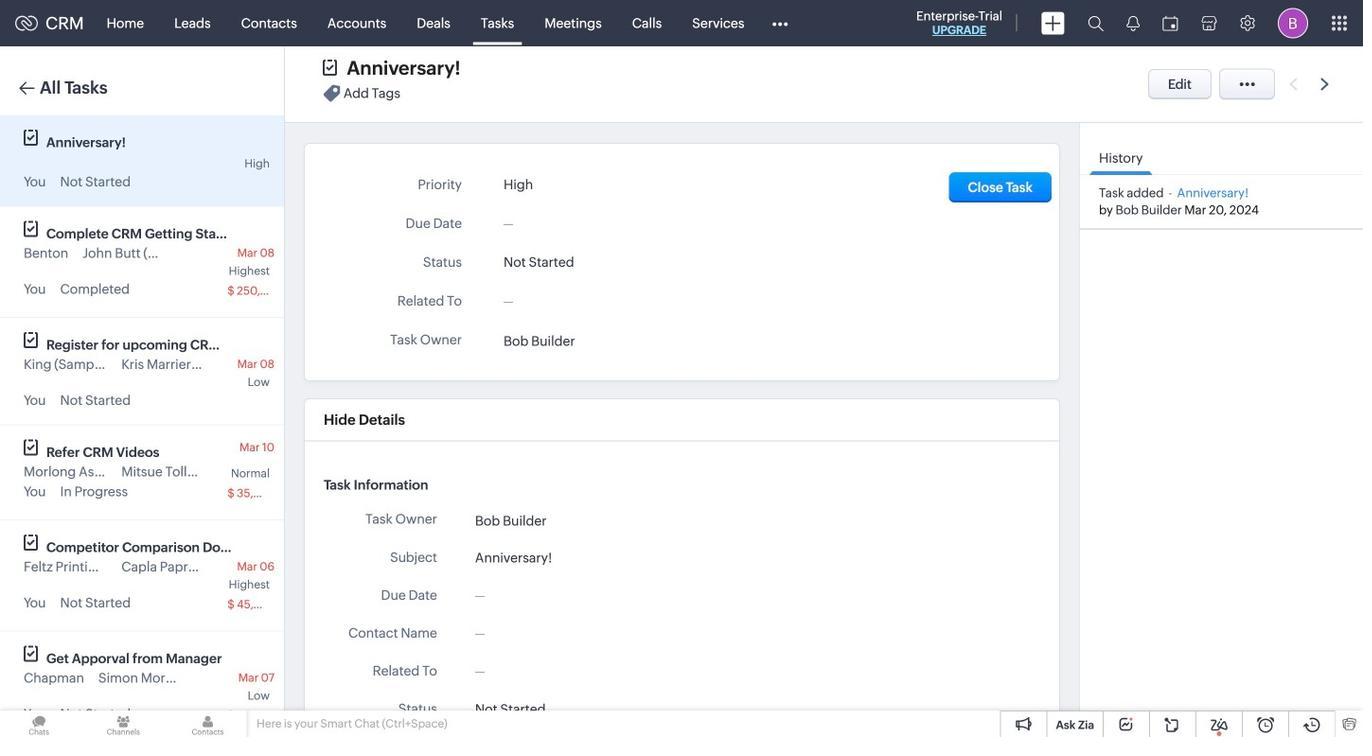 Task type: describe. For each thing, give the bounding box(es) containing it.
channels image
[[84, 711, 162, 738]]

contacts image
[[169, 711, 247, 738]]

create menu image
[[1042, 12, 1066, 35]]

calendar image
[[1163, 16, 1179, 31]]

signals image
[[1127, 15, 1140, 31]]

search element
[[1077, 0, 1116, 46]]



Task type: locate. For each thing, give the bounding box(es) containing it.
profile element
[[1267, 0, 1320, 46]]

signals element
[[1116, 0, 1152, 46]]

search image
[[1088, 15, 1104, 31]]

logo image
[[15, 16, 38, 31]]

Other Modules field
[[760, 8, 801, 38]]

next record image
[[1321, 78, 1334, 90]]

previous record image
[[1290, 78, 1299, 90]]

chats image
[[0, 711, 78, 738]]

profile image
[[1279, 8, 1309, 38]]

create menu element
[[1030, 0, 1077, 46]]



Task type: vqa. For each thing, say whether or not it's contained in the screenshot.
the Process
no



